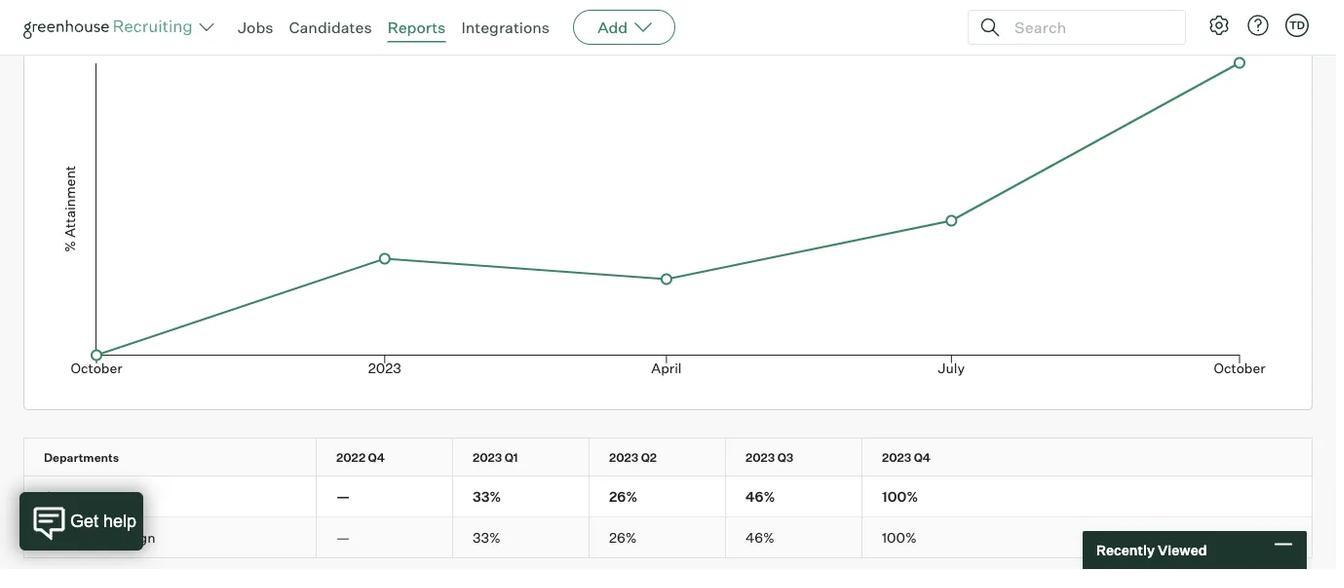 Task type: describe. For each thing, give the bounding box(es) containing it.
td button
[[1286, 14, 1309, 37]]

candidates
[[289, 18, 372, 37]]

Search text field
[[1010, 13, 1168, 41]]

average
[[44, 488, 99, 505]]

row group containing average
[[24, 477, 1312, 518]]

q1
[[505, 451, 518, 465]]

2022 q4 column header
[[317, 439, 470, 476]]

row containing product & design
[[24, 518, 1312, 558]]

&
[[98, 529, 108, 546]]

2023 q1 column header
[[453, 439, 606, 476]]

— for product & design
[[336, 529, 350, 546]]

configure image
[[1208, 14, 1231, 37]]

xychart image
[[48, 14, 1289, 404]]

26% for average
[[609, 488, 638, 505]]

2023 for 2023 q4
[[882, 451, 912, 465]]

100% for average
[[882, 488, 918, 505]]

row for row group containing average
[[24, 439, 1312, 476]]

2023 for 2023 q2
[[609, 451, 639, 465]]

2022 q4
[[336, 451, 385, 465]]

26% for product & design
[[609, 529, 637, 546]]

2023 q2 column header
[[590, 439, 743, 476]]

2023 for 2023 q3
[[746, 451, 775, 465]]

reports
[[388, 18, 446, 37]]

integrations link
[[461, 18, 550, 37]]

q3
[[778, 451, 794, 465]]

2023 q1
[[473, 451, 518, 465]]

33% for product & design
[[473, 529, 501, 546]]

row group containing product & design
[[24, 518, 1312, 558]]

— for average
[[336, 488, 350, 505]]

candidates link
[[289, 18, 372, 37]]

2023 q3
[[746, 451, 794, 465]]

departments column header
[[24, 439, 333, 476]]

recently
[[1097, 542, 1155, 559]]

2023 for 2023 q1
[[473, 451, 502, 465]]

q2
[[641, 451, 657, 465]]

46% for product & design
[[746, 529, 775, 546]]

departments
[[44, 451, 119, 465]]



Task type: locate. For each thing, give the bounding box(es) containing it.
1 vertical spatial 26%
[[609, 529, 637, 546]]

2 33% from the top
[[473, 529, 501, 546]]

2023 left q3
[[746, 451, 775, 465]]

grid
[[24, 439, 1312, 558]]

2023 q4
[[882, 451, 931, 465]]

reports link
[[388, 18, 446, 37]]

product
[[44, 529, 95, 546]]

viewed
[[1158, 542, 1207, 559]]

1 q4 from the left
[[368, 451, 385, 465]]

2023
[[473, 451, 502, 465], [609, 451, 639, 465], [746, 451, 775, 465], [882, 451, 912, 465]]

2023 q2
[[609, 451, 657, 465]]

row containing average
[[24, 477, 1312, 517]]

1 — from the top
[[336, 488, 350, 505]]

q4 for 2022 q4
[[368, 451, 385, 465]]

100% for product & design
[[882, 529, 917, 546]]

q4
[[368, 451, 385, 465], [914, 451, 931, 465]]

integrations
[[461, 18, 550, 37]]

row for row group containing product & design
[[24, 477, 1312, 517]]

1 vertical spatial 100%
[[882, 529, 917, 546]]

2 row group from the top
[[24, 518, 1312, 558]]

2023 left the q1 at the left bottom of page
[[473, 451, 502, 465]]

4 2023 from the left
[[882, 451, 912, 465]]

0 vertical spatial 26%
[[609, 488, 638, 505]]

2 q4 from the left
[[914, 451, 931, 465]]

1 vertical spatial —
[[336, 529, 350, 546]]

0 vertical spatial 33%
[[473, 488, 501, 505]]

2 row from the top
[[24, 477, 1312, 517]]

row containing departments
[[24, 439, 1312, 476]]

add
[[598, 18, 628, 37]]

2 2023 from the left
[[609, 451, 639, 465]]

26%
[[609, 488, 638, 505], [609, 529, 637, 546]]

1 46% from the top
[[746, 488, 775, 505]]

1 100% from the top
[[882, 488, 918, 505]]

—
[[336, 488, 350, 505], [336, 529, 350, 546]]

2 26% from the top
[[609, 529, 637, 546]]

0 horizontal spatial q4
[[368, 451, 385, 465]]

46% for average
[[746, 488, 775, 505]]

1 vertical spatial row
[[24, 477, 1312, 517]]

2 — from the top
[[336, 529, 350, 546]]

grid containing average
[[24, 439, 1312, 558]]

2023 right 2023 q3 column header
[[882, 451, 912, 465]]

2 vertical spatial row
[[24, 518, 1312, 558]]

100%
[[882, 488, 918, 505], [882, 529, 917, 546]]

3 2023 from the left
[[746, 451, 775, 465]]

1 vertical spatial 33%
[[473, 529, 501, 546]]

design
[[111, 529, 156, 546]]

row group
[[24, 477, 1312, 518], [24, 518, 1312, 558]]

33%
[[473, 488, 501, 505], [473, 529, 501, 546]]

product & design
[[44, 529, 156, 546]]

2023 inside column header
[[746, 451, 775, 465]]

recently viewed
[[1097, 542, 1207, 559]]

row
[[24, 439, 1312, 476], [24, 477, 1312, 517], [24, 518, 1312, 558]]

1 row from the top
[[24, 439, 1312, 476]]

3 row from the top
[[24, 518, 1312, 558]]

1 33% from the top
[[473, 488, 501, 505]]

jobs
[[238, 18, 273, 37]]

td
[[1290, 19, 1305, 32]]

1 vertical spatial 46%
[[746, 529, 775, 546]]

1 row group from the top
[[24, 477, 1312, 518]]

0 vertical spatial 46%
[[746, 488, 775, 505]]

0 vertical spatial 100%
[[882, 488, 918, 505]]

td button
[[1282, 10, 1313, 41]]

q4 inside '2022 q4' column header
[[368, 451, 385, 465]]

jobs link
[[238, 18, 273, 37]]

46%
[[746, 488, 775, 505], [746, 529, 775, 546]]

2023 left q2
[[609, 451, 639, 465]]

33% for average
[[473, 488, 501, 505]]

1 2023 from the left
[[473, 451, 502, 465]]

0 vertical spatial —
[[336, 488, 350, 505]]

add button
[[573, 10, 676, 45]]

2 100% from the top
[[882, 529, 917, 546]]

2022
[[336, 451, 366, 465]]

1 26% from the top
[[609, 488, 638, 505]]

2023 q3 column header
[[726, 439, 879, 476]]

0 vertical spatial row
[[24, 439, 1312, 476]]

2 46% from the top
[[746, 529, 775, 546]]

greenhouse recruiting image
[[23, 16, 199, 39]]

1 horizontal spatial q4
[[914, 451, 931, 465]]

q4 for 2023 q4
[[914, 451, 931, 465]]



Task type: vqa. For each thing, say whether or not it's contained in the screenshot.
"46%" associated with Average
yes



